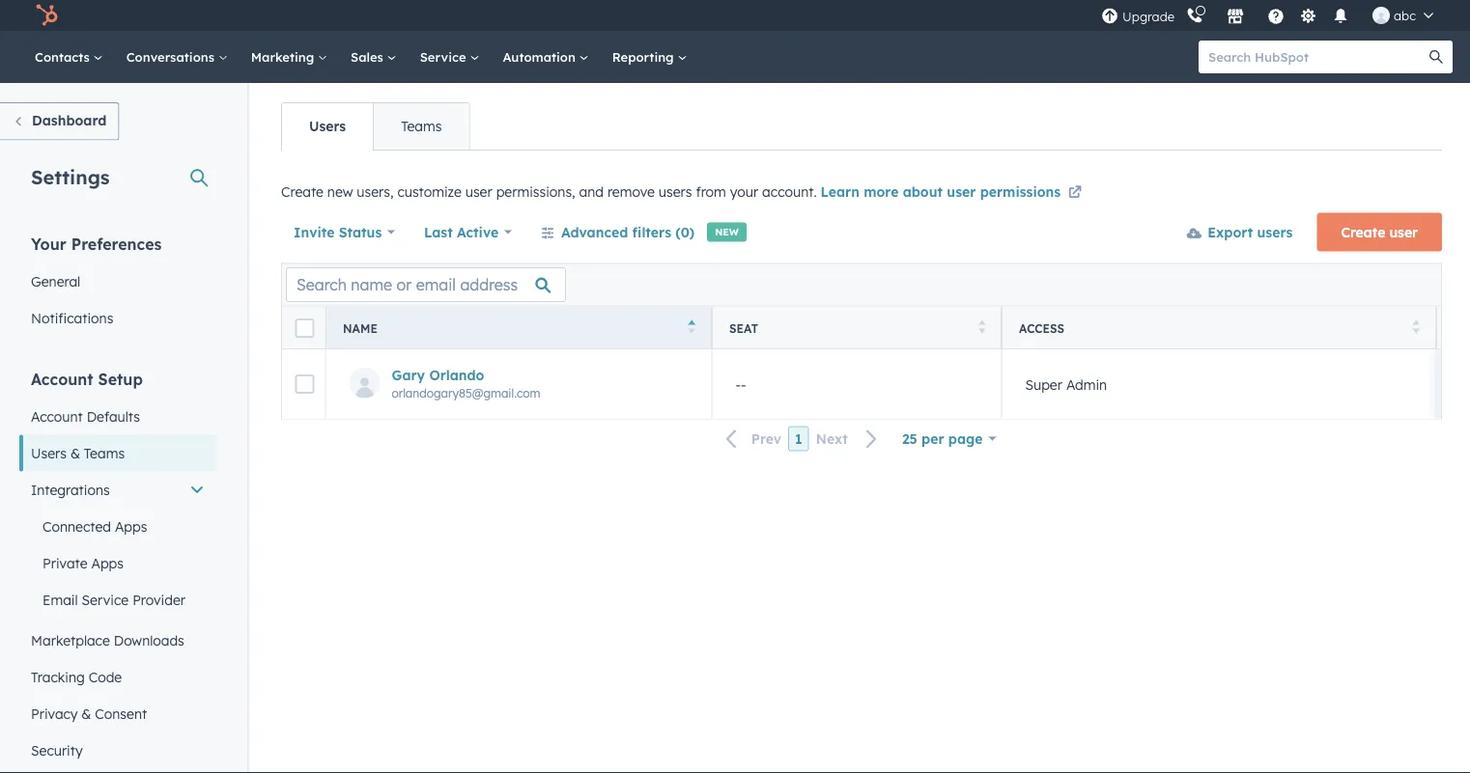 Task type: locate. For each thing, give the bounding box(es) containing it.
advanced filters (0)
[[561, 224, 695, 240]]

advanced filters (0) button
[[528, 213, 707, 252]]

reporting link
[[600, 31, 699, 83]]

about
[[903, 184, 943, 200]]

account up users & teams
[[31, 408, 83, 425]]

press to sort. element for access
[[1412, 320, 1420, 336]]

& for privacy
[[81, 706, 91, 722]]

teams up customize
[[401, 118, 442, 135]]

tracking
[[31, 669, 85, 686]]

create inside button
[[1341, 224, 1385, 240]]

0 vertical spatial users
[[309, 118, 346, 135]]

press to sort. image
[[978, 320, 985, 333], [1412, 320, 1420, 333]]

1 vertical spatial account
[[31, 408, 83, 425]]

press to sort. element for seat
[[978, 320, 985, 336]]

account setup element
[[19, 368, 216, 769]]

1 vertical spatial users
[[31, 445, 67, 462]]

private apps link
[[19, 545, 216, 582]]

privacy
[[31, 706, 78, 722]]

learn
[[821, 184, 859, 200]]

customize
[[397, 184, 462, 200]]

search button
[[1420, 41, 1453, 73]]

& right privacy
[[81, 706, 91, 722]]

marketplace downloads
[[31, 632, 184, 649]]

0 horizontal spatial press to sort. element
[[978, 320, 985, 336]]

Search name or email address search field
[[286, 268, 566, 302]]

1 horizontal spatial users
[[1257, 224, 1293, 240]]

25 per page
[[902, 430, 983, 447]]

1 vertical spatial teams
[[84, 445, 125, 462]]

1 press to sort. image from the left
[[978, 320, 985, 333]]

super admin
[[1025, 375, 1107, 392]]

integrations
[[31, 481, 110, 498]]

users inside export users button
[[1257, 224, 1293, 240]]

1 vertical spatial apps
[[91, 555, 124, 572]]

permissions
[[980, 184, 1061, 200]]

general
[[31, 273, 80, 290]]

1 account from the top
[[31, 369, 93, 389]]

account for account defaults
[[31, 408, 83, 425]]

1 horizontal spatial teams
[[401, 118, 442, 135]]

service down "private apps" link
[[82, 592, 129, 608]]

teams down 'defaults'
[[84, 445, 125, 462]]

super
[[1025, 375, 1062, 392]]

press to sort. image for access
[[1412, 320, 1420, 333]]

last active button
[[423, 213, 513, 252]]

1 horizontal spatial press to sort. image
[[1412, 320, 1420, 333]]

search image
[[1429, 50, 1443, 64]]

users right export
[[1257, 224, 1293, 240]]

1 horizontal spatial &
[[81, 706, 91, 722]]

1 horizontal spatial create
[[1341, 224, 1385, 240]]

more
[[864, 184, 899, 200]]

your
[[730, 184, 758, 200]]

& up the integrations
[[70, 445, 80, 462]]

contacts
[[35, 49, 93, 65]]

apps up email service provider
[[91, 555, 124, 572]]

link opens in a new window image
[[1068, 182, 1082, 205]]

ascending sort. press to sort descending. element
[[688, 320, 695, 336]]

-
[[735, 375, 741, 392], [741, 375, 746, 392]]

apps down integrations button
[[115, 518, 147, 535]]

- up prev button
[[741, 375, 746, 392]]

learn more about user permissions link
[[821, 182, 1085, 205]]

1 horizontal spatial users
[[309, 118, 346, 135]]

automation link
[[491, 31, 600, 83]]

service right sales link
[[420, 49, 470, 65]]

0 vertical spatial account
[[31, 369, 93, 389]]

gary orlando image
[[1373, 7, 1390, 24]]

teams
[[401, 118, 442, 135], [84, 445, 125, 462]]

marketing
[[251, 49, 318, 65]]

new
[[715, 226, 739, 238]]

users inside account setup element
[[31, 445, 67, 462]]

email
[[42, 592, 78, 608]]

1 vertical spatial &
[[81, 706, 91, 722]]

- down the seat
[[735, 375, 741, 392]]

account
[[31, 369, 93, 389], [31, 408, 83, 425]]

0 vertical spatial apps
[[115, 518, 147, 535]]

create new users, customize user permissions, and remove users from your account.
[[281, 184, 821, 200]]

create for create new users, customize user permissions, and remove users from your account.
[[281, 184, 323, 200]]

user
[[465, 184, 492, 200], [947, 184, 976, 200], [1389, 224, 1418, 240]]

users,
[[357, 184, 394, 200]]

marketplaces button
[[1215, 0, 1256, 31]]

calling icon button
[[1178, 3, 1211, 28]]

users inside navigation
[[309, 118, 346, 135]]

account defaults link
[[19, 398, 216, 435]]

1 horizontal spatial service
[[420, 49, 470, 65]]

page
[[948, 430, 983, 447]]

0 vertical spatial &
[[70, 445, 80, 462]]

contacts link
[[23, 31, 115, 83]]

navigation
[[281, 102, 470, 151]]

your
[[31, 234, 66, 254]]

and
[[579, 184, 604, 200]]

tracking code
[[31, 669, 122, 686]]

Search HubSpot search field
[[1199, 41, 1435, 73]]

1 vertical spatial users
[[1257, 224, 1293, 240]]

press to sort. element
[[978, 320, 985, 336], [1412, 320, 1420, 336]]

orlando
[[429, 367, 484, 383]]

1 - from the left
[[735, 375, 741, 392]]

0 horizontal spatial create
[[281, 184, 323, 200]]

2 account from the top
[[31, 408, 83, 425]]

0 vertical spatial users
[[659, 184, 692, 200]]

0 horizontal spatial users
[[31, 445, 67, 462]]

from
[[696, 184, 726, 200]]

users up "new"
[[309, 118, 346, 135]]

0 horizontal spatial teams
[[84, 445, 125, 462]]

users left from
[[659, 184, 692, 200]]

account up account defaults
[[31, 369, 93, 389]]

setup
[[98, 369, 143, 389]]

0 vertical spatial create
[[281, 184, 323, 200]]

invite
[[294, 224, 335, 240]]

2 horizontal spatial user
[[1389, 224, 1418, 240]]

your preferences
[[31, 234, 162, 254]]

sales link
[[339, 31, 408, 83]]

gary orlando link
[[392, 367, 692, 383]]

&
[[70, 445, 80, 462], [81, 706, 91, 722]]

create
[[281, 184, 323, 200], [1341, 224, 1385, 240]]

2 press to sort. image from the left
[[1412, 320, 1420, 333]]

private apps
[[42, 555, 124, 572]]

users & teams link
[[19, 435, 216, 472]]

code
[[89, 669, 122, 686]]

1 vertical spatial service
[[82, 592, 129, 608]]

seat
[[729, 321, 758, 335]]

remove
[[607, 184, 655, 200]]

0 horizontal spatial users
[[659, 184, 692, 200]]

service
[[420, 49, 470, 65], [82, 592, 129, 608]]

email service provider link
[[19, 582, 216, 619]]

0 horizontal spatial &
[[70, 445, 80, 462]]

service inside account setup element
[[82, 592, 129, 608]]

1 press to sort. element from the left
[[978, 320, 985, 336]]

advanced
[[561, 224, 628, 240]]

notifications link
[[19, 300, 216, 337]]

marketplace downloads link
[[19, 622, 216, 659]]

0 horizontal spatial press to sort. image
[[978, 320, 985, 333]]

0 horizontal spatial service
[[82, 592, 129, 608]]

press to sort. image for seat
[[978, 320, 985, 333]]

1 button
[[788, 426, 809, 452]]

per
[[921, 430, 944, 447]]

1 horizontal spatial press to sort. element
[[1412, 320, 1420, 336]]

1 vertical spatial create
[[1341, 224, 1385, 240]]

next button
[[809, 427, 889, 452]]

users up the integrations
[[31, 445, 67, 462]]

users
[[659, 184, 692, 200], [1257, 224, 1293, 240]]

provider
[[132, 592, 185, 608]]

marketplace
[[31, 632, 110, 649]]

menu
[[1099, 0, 1447, 31]]

2 press to sort. element from the left
[[1412, 320, 1420, 336]]



Task type: vqa. For each thing, say whether or not it's contained in the screenshot.
the Private Apps
yes



Task type: describe. For each thing, give the bounding box(es) containing it.
gary orlando orlandogary85@gmail.com
[[392, 367, 540, 400]]

ascending sort. press to sort descending. image
[[688, 320, 695, 333]]

--
[[735, 375, 746, 392]]

navigation containing users
[[281, 102, 470, 151]]

downloads
[[114, 632, 184, 649]]

marketplaces image
[[1227, 9, 1244, 26]]

marketing link
[[239, 31, 339, 83]]

last active
[[424, 224, 499, 240]]

pagination navigation
[[714, 426, 889, 452]]

defaults
[[87, 408, 140, 425]]

tracking code link
[[19, 659, 216, 696]]

main team element
[[1436, 349, 1470, 419]]

users link
[[282, 103, 373, 150]]

filters
[[632, 224, 671, 240]]

teams inside account setup element
[[84, 445, 125, 462]]

invite status button
[[293, 213, 396, 252]]

private
[[42, 555, 87, 572]]

25
[[902, 430, 917, 447]]

prev
[[751, 430, 781, 447]]

0 horizontal spatial user
[[465, 184, 492, 200]]

2 - from the left
[[741, 375, 746, 392]]

upgrade image
[[1101, 8, 1119, 26]]

consent
[[95, 706, 147, 722]]

& for users
[[70, 445, 80, 462]]

hubspot image
[[35, 4, 58, 27]]

menu containing abc
[[1099, 0, 1447, 31]]

security link
[[19, 733, 216, 769]]

upgrade
[[1122, 9, 1175, 25]]

conversations link
[[115, 31, 239, 83]]

privacy & consent
[[31, 706, 147, 722]]

(0)
[[675, 224, 695, 240]]

access
[[1019, 321, 1064, 335]]

teams link
[[373, 103, 469, 150]]

dashboard link
[[0, 102, 119, 141]]

last
[[424, 224, 453, 240]]

privacy & consent link
[[19, 696, 216, 733]]

conversations
[[126, 49, 218, 65]]

prev button
[[714, 427, 788, 452]]

account defaults
[[31, 408, 140, 425]]

users for users
[[309, 118, 346, 135]]

0 vertical spatial service
[[420, 49, 470, 65]]

notifications
[[31, 310, 113, 326]]

1 horizontal spatial user
[[947, 184, 976, 200]]

new
[[327, 184, 353, 200]]

connected apps
[[42, 518, 147, 535]]

orlandogary85@gmail.com
[[392, 385, 540, 400]]

settings image
[[1300, 8, 1317, 26]]

automation
[[503, 49, 579, 65]]

export users
[[1207, 224, 1293, 240]]

notifications image
[[1332, 9, 1349, 26]]

service link
[[408, 31, 491, 83]]

account setup
[[31, 369, 143, 389]]

email service provider
[[42, 592, 185, 608]]

calling icon image
[[1186, 7, 1203, 25]]

abc button
[[1361, 0, 1445, 31]]

settings
[[31, 165, 110, 189]]

abc
[[1394, 7, 1416, 23]]

status
[[339, 224, 382, 240]]

connected apps link
[[19, 509, 216, 545]]

preferences
[[71, 234, 162, 254]]

hubspot link
[[23, 4, 72, 27]]

active
[[457, 224, 499, 240]]

0 vertical spatial teams
[[401, 118, 442, 135]]

user inside button
[[1389, 224, 1418, 240]]

dashboard
[[32, 112, 107, 129]]

connected
[[42, 518, 111, 535]]

export
[[1207, 224, 1253, 240]]

your preferences element
[[19, 233, 216, 337]]

invite status
[[294, 224, 382, 240]]

integrations button
[[19, 472, 216, 509]]

learn more about user permissions
[[821, 184, 1065, 200]]

admin
[[1066, 375, 1107, 392]]

help image
[[1267, 9, 1285, 26]]

notifications button
[[1324, 0, 1357, 31]]

name
[[343, 321, 378, 335]]

gary
[[392, 367, 425, 383]]

users for users & teams
[[31, 445, 67, 462]]

settings link
[[1296, 5, 1320, 26]]

1
[[795, 430, 802, 447]]

account for account setup
[[31, 369, 93, 389]]

apps for connected apps
[[115, 518, 147, 535]]

apps for private apps
[[91, 555, 124, 572]]

account.
[[762, 184, 817, 200]]

create user
[[1341, 224, 1418, 240]]

security
[[31, 742, 83, 759]]

create for create user
[[1341, 224, 1385, 240]]

help button
[[1260, 0, 1292, 31]]

link opens in a new window image
[[1068, 187, 1082, 200]]

create user button
[[1317, 213, 1442, 252]]

export users button
[[1175, 213, 1305, 252]]

next
[[816, 430, 848, 447]]

reporting
[[612, 49, 678, 65]]



